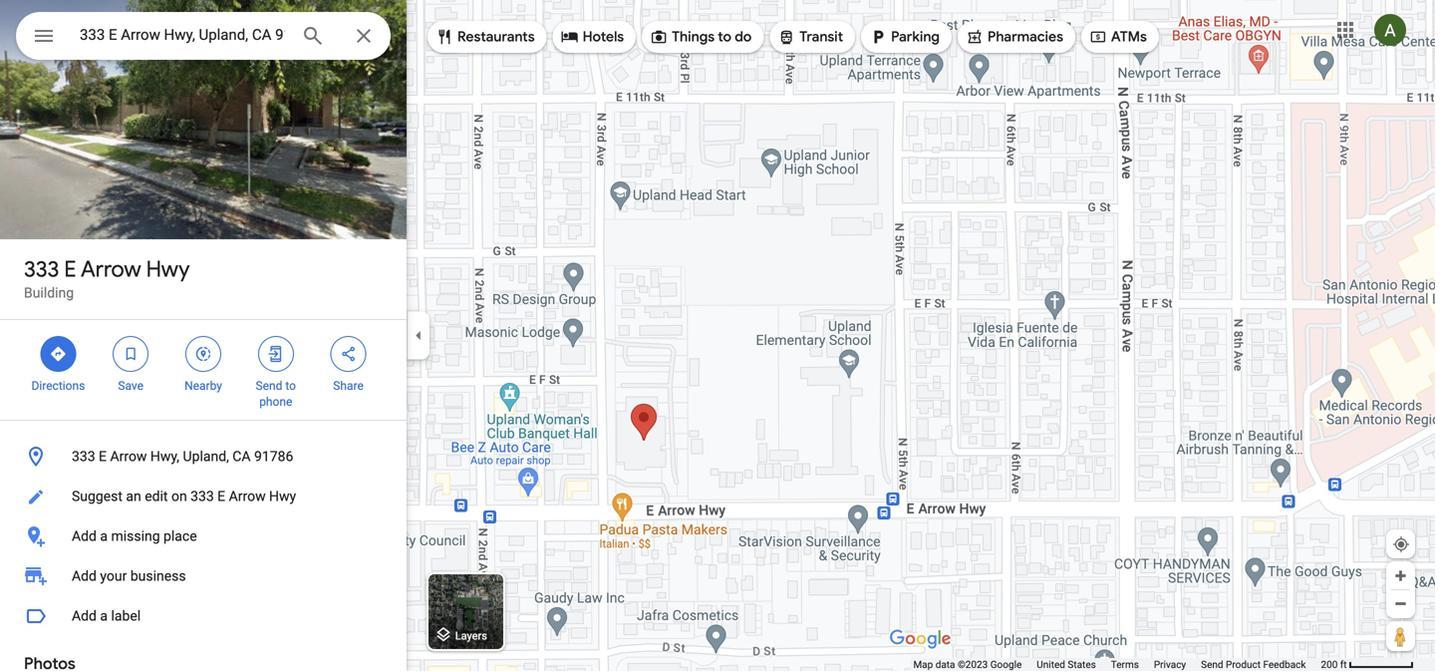 Task type: locate. For each thing, give the bounding box(es) containing it.
pharmacies
[[988, 28, 1064, 46]]

arrow down the ca
[[229, 488, 266, 505]]

1 horizontal spatial send
[[1202, 659, 1224, 671]]


[[436, 26, 454, 48]]

save
[[118, 379, 144, 393]]

arrow for hwy,
[[110, 448, 147, 465]]

e up building
[[64, 255, 76, 283]]

atms
[[1112, 28, 1148, 46]]

add for add a missing place
[[72, 528, 97, 544]]

1 vertical spatial a
[[100, 608, 108, 624]]

1 a from the top
[[100, 528, 108, 544]]

arrow up 
[[81, 255, 141, 283]]

1 vertical spatial e
[[99, 448, 107, 465]]

united states button
[[1037, 658, 1097, 671]]

do
[[735, 28, 752, 46]]

add inside add a label button
[[72, 608, 97, 624]]

send inside send to phone
[[256, 379, 283, 393]]

1 vertical spatial add
[[72, 568, 97, 584]]

0 vertical spatial e
[[64, 255, 76, 283]]

building
[[24, 285, 74, 301]]

e
[[64, 255, 76, 283], [99, 448, 107, 465], [218, 488, 225, 505]]


[[966, 26, 984, 48]]

footer
[[914, 658, 1322, 671]]

transit
[[800, 28, 844, 46]]


[[49, 343, 67, 365]]

333 inside 333 e arrow hwy, upland, ca 91786 button
[[72, 448, 95, 465]]

e right on
[[218, 488, 225, 505]]

3 add from the top
[[72, 608, 97, 624]]

hwy
[[146, 255, 190, 283], [269, 488, 296, 505]]

show street view coverage image
[[1387, 621, 1416, 651]]

a left missing
[[100, 528, 108, 544]]


[[870, 26, 887, 48]]

arrow for hwy
[[81, 255, 141, 283]]

1 horizontal spatial e
[[99, 448, 107, 465]]

e inside the 333 e arrow hwy building
[[64, 255, 76, 283]]

add left label
[[72, 608, 97, 624]]

1 horizontal spatial 333
[[72, 448, 95, 465]]

add left your
[[72, 568, 97, 584]]

 parking
[[870, 26, 940, 48]]

91786
[[254, 448, 293, 465]]

333 e arrow hwy, upland, ca 91786 button
[[0, 437, 407, 477]]

0 vertical spatial hwy
[[146, 255, 190, 283]]


[[267, 343, 285, 365]]

2 a from the top
[[100, 608, 108, 624]]

send left product
[[1202, 659, 1224, 671]]

e for hwy
[[64, 255, 76, 283]]

1 vertical spatial hwy
[[269, 488, 296, 505]]

send inside send product feedback button
[[1202, 659, 1224, 671]]

add for add your business
[[72, 568, 97, 584]]

0 vertical spatial 333
[[24, 255, 59, 283]]

on
[[171, 488, 187, 505]]

1 vertical spatial send
[[1202, 659, 1224, 671]]

e for hwy,
[[99, 448, 107, 465]]

data
[[936, 659, 956, 671]]

2 vertical spatial add
[[72, 608, 97, 624]]

2 horizontal spatial 333
[[191, 488, 214, 505]]

to inside " things to do"
[[718, 28, 732, 46]]

add your business link
[[0, 556, 407, 596]]

0 horizontal spatial send
[[256, 379, 283, 393]]

0 horizontal spatial 333
[[24, 255, 59, 283]]

333 e arrow hwy main content
[[0, 0, 407, 671]]

0 vertical spatial to
[[718, 28, 732, 46]]

footer containing map data ©2023 google
[[914, 658, 1322, 671]]

product
[[1226, 659, 1261, 671]]

add
[[72, 528, 97, 544], [72, 568, 97, 584], [72, 608, 97, 624]]

0 horizontal spatial e
[[64, 255, 76, 283]]

333 right on
[[191, 488, 214, 505]]

add inside add your business link
[[72, 568, 97, 584]]

share
[[333, 379, 364, 393]]

1 horizontal spatial to
[[718, 28, 732, 46]]

1 vertical spatial to
[[286, 379, 296, 393]]

 search field
[[16, 12, 391, 64]]

google
[[991, 659, 1022, 671]]

send
[[256, 379, 283, 393], [1202, 659, 1224, 671]]

a left label
[[100, 608, 108, 624]]

to left do
[[718, 28, 732, 46]]

actions for 333 e arrow hwy region
[[0, 320, 407, 420]]

layers
[[455, 630, 487, 642]]

suggest an edit on 333 e arrow hwy
[[72, 488, 296, 505]]

0 horizontal spatial to
[[286, 379, 296, 393]]

1 add from the top
[[72, 528, 97, 544]]

1 horizontal spatial hwy
[[269, 488, 296, 505]]

333 e arrow hwy building
[[24, 255, 190, 301]]

333 up building
[[24, 255, 59, 283]]

0 vertical spatial arrow
[[81, 255, 141, 283]]

arrow
[[81, 255, 141, 283], [110, 448, 147, 465], [229, 488, 266, 505]]

parking
[[891, 28, 940, 46]]

1 vertical spatial arrow
[[110, 448, 147, 465]]

add a missing place button
[[0, 517, 407, 556]]

0 vertical spatial add
[[72, 528, 97, 544]]

zoom out image
[[1394, 596, 1409, 611]]

0 vertical spatial a
[[100, 528, 108, 544]]

add your business
[[72, 568, 186, 584]]

add down suggest
[[72, 528, 97, 544]]

add for add a label
[[72, 608, 97, 624]]

 atms
[[1090, 26, 1148, 48]]

footer inside google maps element
[[914, 658, 1322, 671]]

terms
[[1112, 659, 1140, 671]]

send product feedback
[[1202, 659, 1307, 671]]

2 vertical spatial arrow
[[229, 488, 266, 505]]

arrow left hwy,
[[110, 448, 147, 465]]

map
[[914, 659, 934, 671]]

1 vertical spatial 333
[[72, 448, 95, 465]]

333 inside the 333 e arrow hwy building
[[24, 255, 59, 283]]

2 vertical spatial 333
[[191, 488, 214, 505]]

333 e arrow hwy, upland, ca 91786
[[72, 448, 293, 465]]

send up phone
[[256, 379, 283, 393]]

united
[[1037, 659, 1066, 671]]

label
[[111, 608, 141, 624]]

add a missing place
[[72, 528, 197, 544]]

arrow inside the 333 e arrow hwy building
[[81, 255, 141, 283]]

nearby
[[185, 379, 222, 393]]

to
[[718, 28, 732, 46], [286, 379, 296, 393]]

 things to do
[[650, 26, 752, 48]]

333
[[24, 255, 59, 283], [72, 448, 95, 465], [191, 488, 214, 505]]

2 horizontal spatial e
[[218, 488, 225, 505]]

hwy inside the 333 e arrow hwy building
[[146, 255, 190, 283]]

restaurants
[[458, 28, 535, 46]]

2 add from the top
[[72, 568, 97, 584]]

privacy
[[1155, 659, 1187, 671]]

None field
[[80, 23, 285, 47]]

e up suggest
[[99, 448, 107, 465]]

ca
[[233, 448, 251, 465]]

your
[[100, 568, 127, 584]]

a
[[100, 528, 108, 544], [100, 608, 108, 624]]

add inside add a missing place button
[[72, 528, 97, 544]]


[[340, 343, 358, 365]]

to up phone
[[286, 379, 296, 393]]

0 vertical spatial send
[[256, 379, 283, 393]]

add a label
[[72, 608, 141, 624]]

333 up suggest
[[72, 448, 95, 465]]

0 horizontal spatial hwy
[[146, 255, 190, 283]]



Task type: vqa. For each thing, say whether or not it's contained in the screenshot.
Suggest
yes



Task type: describe. For each thing, give the bounding box(es) containing it.

[[122, 343, 140, 365]]

a for missing
[[100, 528, 108, 544]]

feedback
[[1264, 659, 1307, 671]]

google account: angela cha  
(angela.cha@adept.ai) image
[[1375, 14, 1407, 46]]

333 for hwy
[[24, 255, 59, 283]]

states
[[1068, 659, 1097, 671]]

none field inside 333 e arrow hwy, upland, ca 91786 field
[[80, 23, 285, 47]]


[[561, 26, 579, 48]]

united states
[[1037, 659, 1097, 671]]

suggest an edit on 333 e arrow hwy button
[[0, 477, 407, 517]]

google maps element
[[0, 0, 1436, 671]]

2 vertical spatial e
[[218, 488, 225, 505]]

 restaurants
[[436, 26, 535, 48]]

 hotels
[[561, 26, 624, 48]]

hwy inside suggest an edit on 333 e arrow hwy button
[[269, 488, 296, 505]]

a for label
[[100, 608, 108, 624]]

send to phone
[[256, 379, 296, 409]]

missing
[[111, 528, 160, 544]]

send for send product feedback
[[1202, 659, 1224, 671]]

place
[[164, 528, 197, 544]]


[[32, 21, 56, 50]]


[[778, 26, 796, 48]]

333 for hwy,
[[72, 448, 95, 465]]

suggest
[[72, 488, 123, 505]]

 button
[[16, 12, 72, 64]]

200 ft
[[1322, 659, 1348, 671]]

things
[[672, 28, 715, 46]]

show your location image
[[1393, 535, 1411, 553]]


[[650, 26, 668, 48]]

edit
[[145, 488, 168, 505]]

hwy,
[[150, 448, 180, 465]]

privacy button
[[1155, 658, 1187, 671]]

333 inside suggest an edit on 333 e arrow hwy button
[[191, 488, 214, 505]]

add a label button
[[0, 596, 407, 636]]

an
[[126, 488, 141, 505]]

phone
[[259, 395, 293, 409]]

map data ©2023 google
[[914, 659, 1022, 671]]

zoom in image
[[1394, 568, 1409, 583]]

 transit
[[778, 26, 844, 48]]

terms button
[[1112, 658, 1140, 671]]

send product feedback button
[[1202, 658, 1307, 671]]

200 ft button
[[1322, 659, 1415, 671]]

©2023
[[958, 659, 988, 671]]

to inside send to phone
[[286, 379, 296, 393]]

200
[[1322, 659, 1338, 671]]

333 E Arrow Hwy, Upland, CA 91786 field
[[16, 12, 391, 60]]

send for send to phone
[[256, 379, 283, 393]]

hotels
[[583, 28, 624, 46]]

collapse side panel image
[[408, 325, 430, 346]]

upland,
[[183, 448, 229, 465]]

business
[[130, 568, 186, 584]]

directions
[[31, 379, 85, 393]]


[[1090, 26, 1108, 48]]

ft
[[1341, 659, 1348, 671]]

 pharmacies
[[966, 26, 1064, 48]]


[[194, 343, 212, 365]]



